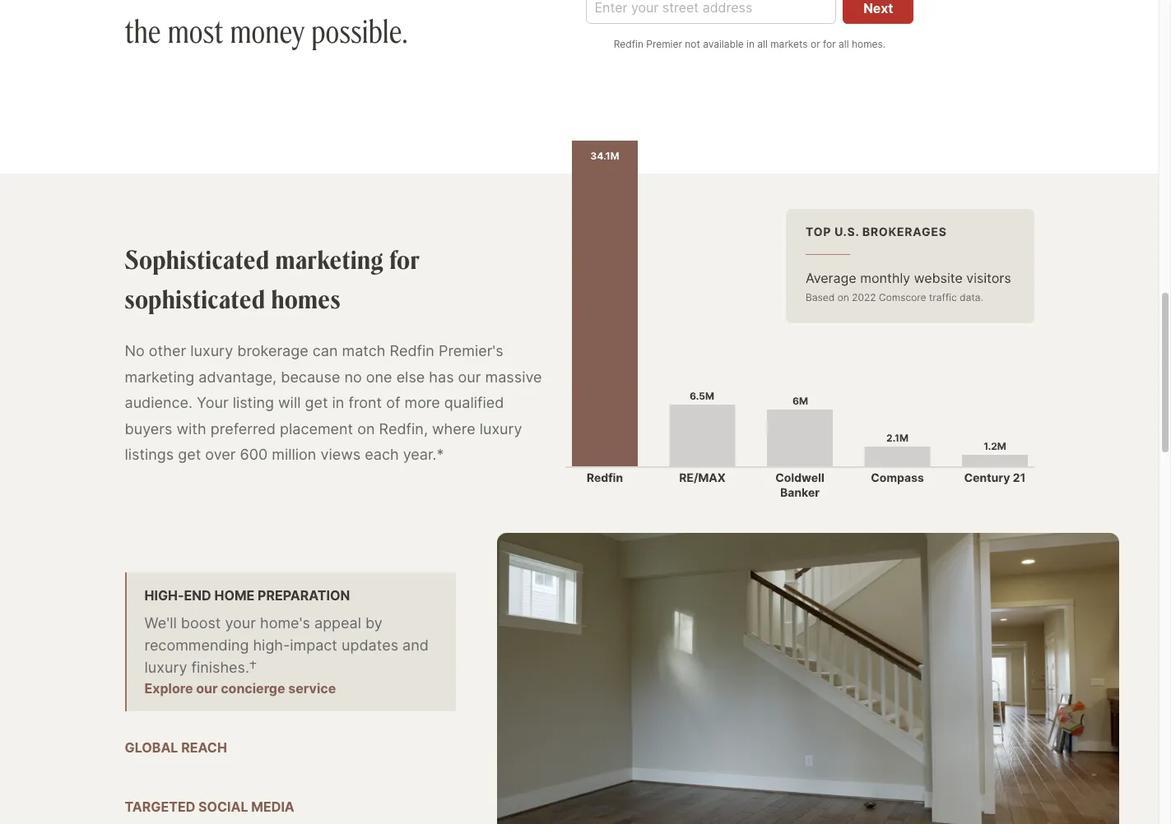 Task type: locate. For each thing, give the bounding box(es) containing it.
you
[[402, 0, 442, 1]]

get up the placement
[[305, 394, 328, 411]]

2 vertical spatial luxury
[[144, 659, 187, 677]]

600
[[240, 446, 268, 463]]

0 vertical spatial luxury
[[190, 342, 233, 360]]

we'll boost your home's appeal by recommending high-impact updates and luxury finishes.† tab list
[[125, 573, 456, 825]]

media
[[251, 799, 294, 816]]

0 horizontal spatial marketing
[[125, 368, 194, 386]]

0 vertical spatial redfin
[[614, 38, 643, 50]]

help
[[348, 0, 395, 1]]

redfin up else
[[390, 342, 434, 360]]

0 horizontal spatial redfin
[[390, 342, 434, 360]]

reach
[[181, 740, 227, 756]]

all
[[757, 38, 768, 50], [839, 38, 849, 50]]

in left front
[[332, 394, 344, 411]]

redfin left 'premier'
[[614, 38, 643, 50]]

brokerage
[[237, 342, 308, 360]]

one
[[366, 368, 392, 386]]

all left markets
[[757, 38, 768, 50]]

for
[[823, 38, 836, 50], [389, 243, 420, 276]]

1 horizontal spatial luxury
[[190, 342, 233, 360]]

1 vertical spatial marketing
[[125, 368, 194, 386]]

global
[[125, 740, 178, 756]]

year.*
[[403, 446, 444, 463]]

available
[[703, 38, 744, 50]]

0 vertical spatial in
[[746, 38, 755, 50]]

sophisticated
[[125, 282, 265, 315]]

targeted social media
[[125, 799, 294, 816]]

each
[[365, 446, 399, 463]]

1 vertical spatial luxury
[[479, 420, 522, 437]]

our down "premier's" at the left top of page
[[458, 368, 481, 386]]

1 horizontal spatial get
[[305, 394, 328, 411]]

0 vertical spatial marketing
[[275, 243, 384, 276]]

2 horizontal spatial luxury
[[479, 420, 522, 437]]

marketing up audience.
[[125, 368, 194, 386]]

1 vertical spatial redfin
[[390, 342, 434, 360]]

money
[[230, 8, 305, 52]]

redfin
[[614, 38, 643, 50], [390, 342, 434, 360]]

marketing up 'homes' on the top of page
[[275, 243, 384, 276]]

in right available
[[746, 38, 755, 50]]

all left homes.
[[839, 38, 849, 50]]

0 horizontal spatial in
[[332, 394, 344, 411]]

0 vertical spatial get
[[305, 394, 328, 411]]

our down finishes.†
[[196, 681, 218, 697]]

social
[[198, 799, 248, 816]]

redfin,
[[379, 420, 428, 437]]

high-
[[253, 637, 290, 654]]

marketing
[[275, 243, 384, 276], [125, 368, 194, 386]]

1 vertical spatial our
[[196, 681, 218, 697]]

high-
[[144, 588, 184, 604]]

listing
[[233, 394, 274, 411]]

marketing inside no other luxury brokerage can match redfin premier's marketing advantage, because no one else has our massive audience. your listing will get in front of more qualified buyers with preferred placement on redfin, where luxury listings get over 600 million views each year.*
[[125, 368, 194, 386]]

luxury down qualified
[[479, 420, 522, 437]]

because
[[281, 368, 340, 386]]

1 vertical spatial for
[[389, 243, 420, 276]]

homes
[[271, 282, 341, 315]]

front
[[348, 394, 382, 411]]

1 horizontal spatial marketing
[[275, 243, 384, 276]]

million
[[272, 446, 316, 463]]

no
[[125, 342, 145, 360]]

to
[[202, 0, 225, 1]]

in inside no other luxury brokerage can match redfin premier's marketing advantage, because no one else has our massive audience. your listing will get in front of more qualified buyers with preferred placement on redfin, where luxury listings get over 600 million views each year.*
[[332, 394, 344, 411]]

luxury up explore
[[144, 659, 187, 677]]

in
[[746, 38, 755, 50], [332, 394, 344, 411]]

1 vertical spatial in
[[332, 394, 344, 411]]

0 horizontal spatial for
[[389, 243, 420, 276]]

advantage,
[[199, 368, 277, 386]]

else
[[396, 368, 425, 386]]

not
[[685, 38, 700, 50]]

premier
[[646, 38, 682, 50]]

we'll boost your home's appeal by recommending high-impact updates and luxury finishes.† explore our concierge service
[[144, 615, 429, 697]]

targeted
[[125, 799, 195, 816]]

listings
[[125, 446, 174, 463]]

with
[[176, 420, 206, 437]]

0 vertical spatial our
[[458, 368, 481, 386]]

Enter your street address search field
[[586, 0, 836, 24]]

more
[[404, 394, 440, 411]]

home
[[214, 588, 255, 604]]

1 horizontal spatial all
[[839, 38, 849, 50]]

get
[[305, 394, 328, 411], [178, 446, 201, 463]]

1 horizontal spatial our
[[458, 368, 481, 386]]

can
[[312, 342, 338, 360]]

sell?
[[232, 0, 281, 1]]

placement
[[280, 420, 353, 437]]

0 horizontal spatial luxury
[[144, 659, 187, 677]]

our
[[458, 368, 481, 386], [196, 681, 218, 697]]

luxury up advantage,
[[190, 342, 233, 360]]

0 vertical spatial for
[[823, 38, 836, 50]]

or
[[811, 38, 820, 50]]

boost
[[181, 615, 221, 632]]

luxury
[[190, 342, 233, 360], [479, 420, 522, 437], [144, 659, 187, 677]]

will
[[278, 394, 301, 411]]

qualified
[[444, 394, 504, 411]]

1 vertical spatial get
[[178, 446, 201, 463]]

concierge
[[221, 681, 285, 697]]

massive
[[485, 368, 542, 386]]

the
[[125, 8, 161, 52]]

explore
[[144, 681, 193, 697]]

get down with
[[178, 446, 201, 463]]

possible.
[[312, 8, 408, 52]]

0 horizontal spatial all
[[757, 38, 768, 50]]

0 horizontal spatial our
[[196, 681, 218, 697]]



Task type: describe. For each thing, give the bounding box(es) containing it.
no
[[344, 368, 362, 386]]

we'll
[[287, 0, 341, 1]]

where
[[432, 420, 475, 437]]

appeal
[[314, 615, 361, 632]]

marketing inside sophisticated marketing for sophisticated homes
[[275, 243, 384, 276]]

global reach
[[125, 740, 227, 756]]

audience.
[[125, 394, 193, 411]]

we'll boost your home's appeal by recommending high-impact updates and luxury finishes.† tab
[[125, 573, 456, 712]]

buyers
[[125, 420, 172, 437]]

1 horizontal spatial in
[[746, 38, 755, 50]]

1 horizontal spatial redfin
[[614, 38, 643, 50]]

0 horizontal spatial get
[[178, 446, 201, 463]]

has
[[429, 368, 454, 386]]

markets
[[770, 38, 808, 50]]

impact
[[290, 637, 337, 654]]

2 all from the left
[[839, 38, 849, 50]]

sophisticated marketing for sophisticated homes
[[125, 243, 420, 315]]

end
[[184, 588, 211, 604]]

updates
[[341, 637, 398, 654]]

redfin inside no other luxury brokerage can match redfin premier's marketing advantage, because no one else has our massive audience. your listing will get in front of more qualified buyers with preferred placement on redfin, where luxury listings get over 600 million views each year.*
[[390, 342, 434, 360]]

over
[[205, 446, 236, 463]]

preferred
[[210, 420, 276, 437]]

our inside we'll boost your home's appeal by recommending high-impact updates and luxury finishes.† explore our concierge service
[[196, 681, 218, 697]]

home's
[[260, 615, 310, 632]]

of
[[386, 394, 400, 411]]

recommending
[[144, 637, 249, 654]]

service
[[288, 681, 336, 697]]

other
[[149, 342, 186, 360]]

by
[[365, 615, 383, 632]]

ready
[[125, 0, 196, 1]]

make
[[449, 0, 509, 1]]

high-end home preparation
[[144, 588, 350, 604]]

match
[[342, 342, 386, 360]]

views
[[320, 446, 361, 463]]

no other luxury brokerage can match redfin premier's marketing advantage, because no one else has our massive audience. your listing will get in front of more qualified buyers with preferred placement on redfin, where luxury listings get over 600 million views each year.*
[[125, 342, 542, 463]]

ready to sell? we'll help you make the most money possible.
[[125, 0, 509, 52]]

brokerage stats chart image
[[565, 141, 1034, 501]]

explore our concierge service link
[[144, 681, 336, 697]]

1 all from the left
[[757, 38, 768, 50]]

your
[[225, 615, 256, 632]]

your
[[197, 394, 228, 411]]

and
[[403, 637, 429, 654]]

we'll
[[144, 615, 177, 632]]

luxury inside we'll boost your home's appeal by recommending high-impact updates and luxury finishes.† explore our concierge service
[[144, 659, 187, 677]]

on
[[357, 420, 375, 437]]

preparation
[[258, 588, 350, 604]]

premier's
[[439, 342, 503, 360]]

for inside sophisticated marketing for sophisticated homes
[[389, 243, 420, 276]]

1 horizontal spatial for
[[823, 38, 836, 50]]

homes.
[[852, 38, 886, 50]]

finishes.†
[[191, 659, 257, 677]]

redfin premier not available in all markets or for all homes.
[[614, 38, 886, 50]]

our inside no other luxury brokerage can match redfin premier's marketing advantage, because no one else has our massive audience. your listing will get in front of more qualified buyers with preferred placement on redfin, where luxury listings get over 600 million views each year.*
[[458, 368, 481, 386]]

most
[[168, 8, 223, 52]]

sophisticated
[[125, 243, 270, 276]]



Task type: vqa. For each thing, say whether or not it's contained in the screenshot.
3rd sq. from the left
no



